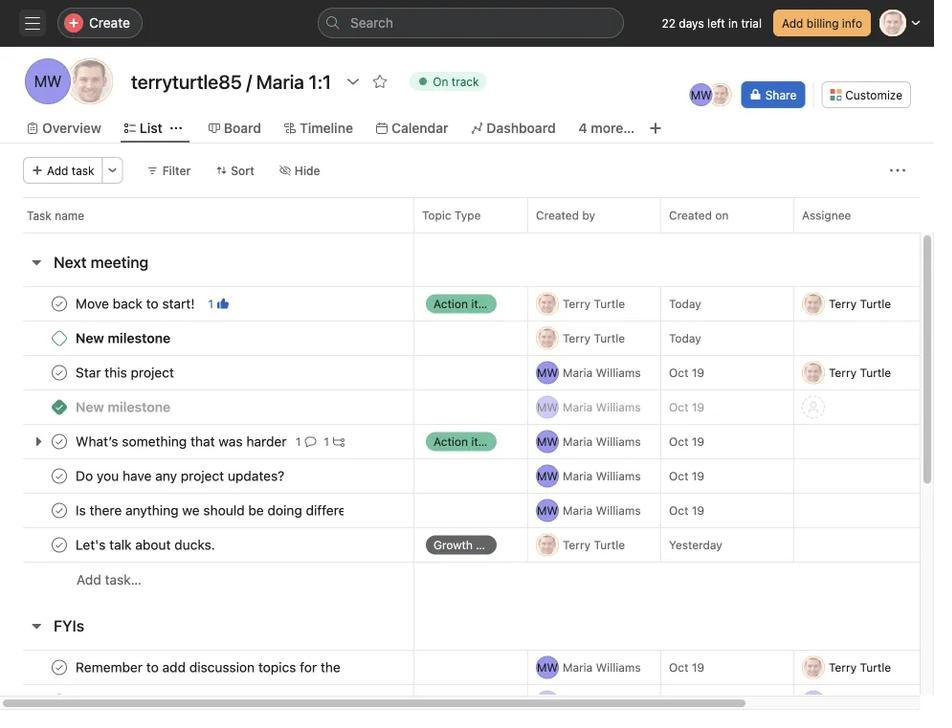 Task type: locate. For each thing, give the bounding box(es) containing it.
completed image up completed milestone checkbox on the top left of the page
[[48, 292, 71, 315]]

3 oct from the top
[[669, 435, 689, 448]]

terry inside creator for let's talk about ducks. "cell"
[[563, 538, 591, 552]]

mw for creator for do you have any project updates? cell
[[537, 469, 558, 483]]

oct 19 inside header fyis tree grid
[[669, 661, 704, 674]]

completed checkbox inside do you have any project updates? 'cell'
[[48, 465, 71, 488]]

mw inside creator for do you have any project updates? cell
[[537, 469, 558, 483]]

completed checkbox inside let's talk about ducks. cell
[[48, 534, 71, 557]]

0 horizontal spatial created
[[536, 209, 579, 222]]

completed checkbox for tt
[[48, 534, 71, 557]]

created left by
[[536, 209, 579, 222]]

add inside row
[[77, 572, 101, 588]]

1 oct 19 from the top
[[669, 366, 704, 379]]

maria williams
[[563, 366, 641, 379], [563, 401, 641, 414], [563, 435, 641, 448], [563, 469, 641, 483], [563, 504, 641, 517], [563, 661, 641, 674], [563, 695, 641, 709], [829, 695, 907, 709]]

maria williams inside creator for do you have any project updates? cell
[[563, 469, 641, 483]]

0 vertical spatial add
[[782, 16, 803, 30]]

5 completed image from the top
[[48, 656, 71, 679]]

turtle
[[594, 297, 625, 311], [860, 297, 891, 311], [594, 332, 625, 345], [860, 366, 891, 379], [594, 538, 625, 552], [860, 661, 891, 674]]

6 oct from the top
[[669, 661, 689, 674]]

2 vertical spatial add
[[77, 572, 101, 588]]

2 item from the top
[[471, 435, 495, 448]]

2 vertical spatial completed checkbox
[[48, 691, 71, 710]]

2 oct from the top
[[669, 401, 689, 414]]

mw inside creator for is there anything we should be doing differently? cell
[[537, 504, 558, 517]]

completed image for completed option in the remember to add discussion topics for the next meeting cell
[[48, 656, 71, 679]]

new milestone text field up star this project text field
[[72, 329, 176, 348]]

williams for creator for do you have any project updates? cell
[[596, 469, 641, 483]]

customize
[[845, 88, 903, 101]]

3 completed image from the top
[[48, 430, 71, 453]]

created by
[[536, 209, 595, 222]]

maria inside creator for do you have any project updates? cell
[[563, 469, 593, 483]]

oct inside header fyis tree grid
[[669, 661, 689, 674]]

1 completed milestone image from the top
[[52, 331, 67, 346]]

williams inside creator for remember to add discussion topics for the next meeting cell
[[596, 661, 641, 674]]

mw down creator for move back to start! cell
[[537, 366, 558, 379]]

creation date for if not already scheduled, set up a recurring 1:1 meeting in your calendar cell
[[660, 684, 794, 710]]

maria williams for creator for is there anything we should be doing differently? cell
[[563, 504, 641, 517]]

completed image for completed checkbox in star this project cell
[[48, 361, 71, 384]]

task
[[72, 164, 94, 177]]

1 cell from the top
[[926, 424, 934, 459]]

add for add task
[[47, 164, 68, 177]]

completed image inside let's talk about ducks. cell
[[48, 534, 71, 557]]

5 19 from the top
[[692, 504, 704, 517]]

search button
[[318, 8, 624, 38]]

next
[[54, 253, 87, 271]]

completed checkbox for move back to start! text box on the top of the page
[[48, 292, 71, 315]]

Remember to add discussion topics for the next meeting text field
[[72, 658, 345, 677]]

maria for the creator for what's something that was harder than expected? cell
[[563, 435, 593, 448]]

2 cell from the top
[[926, 650, 934, 685]]

0 vertical spatial new milestone cell
[[0, 321, 414, 356]]

oct 19 for creator for remember to add discussion topics for the next meeting cell
[[669, 661, 704, 674]]

terry turtle
[[563, 297, 625, 311], [829, 297, 891, 311], [563, 332, 625, 345], [829, 366, 891, 379], [563, 538, 625, 552], [829, 661, 891, 674]]

1 vertical spatial action item
[[434, 435, 495, 448]]

oct
[[669, 366, 689, 379], [669, 401, 689, 414], [669, 435, 689, 448], [669, 469, 689, 483], [669, 504, 689, 517], [669, 661, 689, 674]]

completed checkbox inside if not already scheduled, set up a recurring 1:1 meeting in your calendar cell
[[48, 691, 71, 710]]

mw for creator for star this project cell
[[537, 366, 558, 379]]

collapse task list for this section image
[[29, 255, 44, 270]]

mw down creator for star this project cell
[[537, 401, 558, 414]]

0 horizontal spatial add
[[47, 164, 68, 177]]

next meeting
[[54, 253, 149, 271]]

search list box
[[318, 8, 624, 38]]

created left on
[[669, 209, 712, 222]]

3 completed checkbox from the top
[[48, 430, 71, 453]]

1 horizontal spatial created
[[669, 209, 712, 222]]

maria williams for creator for if not already scheduled, set up a recurring 1:1 meeting in your calendar cell
[[563, 695, 641, 709]]

williams inside creator for do you have any project updates? cell
[[596, 469, 641, 483]]

0 vertical spatial creator for new milestone cell
[[527, 321, 661, 356]]

1 oct from the top
[[669, 366, 689, 379]]

4 19 from the top
[[692, 469, 704, 483]]

new milestone text field down star this project text field
[[72, 398, 176, 417]]

action item button
[[414, 287, 527, 321], [414, 424, 527, 459]]

3 completed checkbox from the top
[[48, 691, 71, 710]]

row
[[0, 197, 934, 233], [23, 232, 934, 234], [0, 286, 934, 322], [0, 321, 934, 356], [0, 355, 934, 390], [0, 390, 934, 425], [0, 424, 934, 459], [0, 458, 934, 494], [0, 493, 934, 528], [0, 527, 934, 563], [0, 650, 934, 685], [0, 684, 934, 710]]

row containing action item
[[0, 424, 934, 459]]

19
[[692, 366, 704, 379], [692, 401, 704, 414], [692, 435, 704, 448], [692, 469, 704, 483], [692, 504, 704, 517], [692, 661, 704, 674]]

1 action from the top
[[434, 297, 468, 311]]

2 horizontal spatial add
[[782, 16, 803, 30]]

hide
[[295, 164, 320, 177]]

mw
[[34, 72, 62, 90], [691, 88, 712, 101], [537, 366, 558, 379], [537, 401, 558, 414], [537, 435, 558, 448], [537, 469, 558, 483], [537, 504, 558, 517], [537, 661, 558, 674]]

1 item from the top
[[471, 297, 495, 311]]

1 action item button from the top
[[414, 287, 527, 321]]

mw inside the creator for what's something that was harder than expected? cell
[[537, 435, 558, 448]]

williams
[[596, 366, 641, 379], [596, 401, 641, 414], [596, 435, 641, 448], [596, 469, 641, 483], [596, 504, 641, 517], [596, 661, 641, 674], [596, 695, 641, 709], [862, 695, 907, 709]]

2 completed image from the top
[[48, 361, 71, 384]]

1 completed checkbox from the top
[[48, 534, 71, 557]]

4 more…
[[579, 120, 635, 136]]

add task…
[[77, 572, 141, 588]]

overview
[[42, 120, 101, 136]]

completed image inside do you have any project updates? 'cell'
[[48, 465, 71, 488]]

1 completed image from the top
[[48, 499, 71, 522]]

4 more… button
[[579, 118, 635, 139]]

0 vertical spatial today
[[669, 297, 701, 311]]

williams inside creator for if not already scheduled, set up a recurring 1:1 meeting in your calendar cell
[[596, 695, 641, 709]]

mw up overview link
[[34, 72, 62, 90]]

cell
[[926, 424, 934, 459], [926, 650, 934, 685]]

maria for creator for remember to add discussion topics for the next meeting cell
[[563, 661, 593, 674]]

maria williams inside creator for remember to add discussion topics for the next meeting cell
[[563, 661, 641, 674]]

2 new milestone cell from the top
[[0, 390, 414, 425]]

add for add task…
[[77, 572, 101, 588]]

2 maria williams button from the left
[[802, 691, 923, 710]]

mw up creator for if not already scheduled, set up a recurring 1:1 meeting in your calendar cell
[[537, 661, 558, 674]]

add left billing in the top right of the page
[[782, 16, 803, 30]]

completed image for completed checkbox inside what's something that was harder than expected? cell
[[48, 430, 71, 453]]

williams inside creator for new milestone cell
[[596, 401, 641, 414]]

maria inside creator for if not already scheduled, set up a recurring 1:1 meeting in your calendar cell
[[563, 695, 593, 709]]

5 oct 19 from the top
[[669, 504, 704, 517]]

2 oct 19 from the top
[[669, 401, 704, 414]]

dashboard link
[[471, 118, 556, 139]]

22
[[662, 16, 676, 30]]

4 oct from the top
[[669, 469, 689, 483]]

today
[[669, 297, 701, 311], [669, 332, 701, 345]]

Completed checkbox
[[48, 292, 71, 315], [48, 361, 71, 384], [48, 430, 71, 453], [48, 465, 71, 488], [48, 499, 71, 522]]

completed image right expand subtask list for the task what's something that was harder than expected? 'image'
[[48, 430, 71, 453]]

mw for creator for new milestone cell containing mw
[[537, 401, 558, 414]]

action
[[434, 297, 468, 311], [434, 435, 468, 448]]

completed image for completed checkbox within move back to start! "cell"
[[48, 292, 71, 315]]

2 completed image from the top
[[48, 534, 71, 557]]

creator for new milestone cell
[[527, 321, 661, 356], [527, 390, 661, 425]]

collapse task list for this section image
[[29, 618, 44, 634]]

Completed checkbox
[[48, 534, 71, 557], [48, 656, 71, 679], [48, 691, 71, 710]]

completed checkbox inside star this project cell
[[48, 361, 71, 384]]

completed checkbox inside move back to start! "cell"
[[48, 292, 71, 315]]

1 new milestone text field from the top
[[72, 329, 176, 348]]

list link
[[124, 118, 163, 139]]

if not already scheduled, set up a recurring 1:1 meeting in your calendar cell
[[0, 684, 414, 710]]

2 created from the left
[[669, 209, 712, 222]]

more actions image down 'customize'
[[890, 163, 905, 178]]

next meeting button
[[54, 245, 149, 279]]

1 vertical spatial today
[[669, 332, 701, 345]]

terry turtle inside header fyis tree grid
[[829, 661, 891, 674]]

terry turtle inside creator for let's talk about ducks. "cell"
[[563, 538, 625, 552]]

more actions image
[[890, 163, 905, 178], [107, 165, 118, 176]]

completed milestone image down completed milestone checkbox on the top left of the page
[[52, 400, 67, 415]]

add task button
[[23, 157, 103, 184]]

completed milestone image up completed milestone option
[[52, 331, 67, 346]]

maria for creator for do you have any project updates? cell
[[563, 469, 593, 483]]

header next meeting tree grid
[[0, 286, 934, 597]]

None text field
[[126, 64, 336, 99]]

oct inside row
[[669, 435, 689, 448]]

1 today from the top
[[669, 297, 701, 311]]

1 completed image from the top
[[48, 292, 71, 315]]

mw up creator for do you have any project updates? cell
[[537, 435, 558, 448]]

5 completed checkbox from the top
[[48, 499, 71, 522]]

maria williams for creator for do you have any project updates? cell
[[563, 469, 641, 483]]

1 horizontal spatial add
[[77, 572, 101, 588]]

maria inside the creator for what's something that was harder than expected? cell
[[563, 435, 593, 448]]

1 vertical spatial completed checkbox
[[48, 656, 71, 679]]

maria for creator for if not already scheduled, set up a recurring 1:1 meeting in your calendar cell
[[563, 695, 593, 709]]

created for created on
[[669, 209, 712, 222]]

cell inside header fyis tree grid
[[926, 650, 934, 685]]

1 horizontal spatial maria williams button
[[802, 691, 923, 710]]

action for second action item popup button
[[434, 435, 468, 448]]

tab actions image
[[170, 123, 182, 134]]

1 19 from the top
[[692, 366, 704, 379]]

share
[[765, 88, 797, 101]]

1 new milestone cell from the top
[[0, 321, 414, 356]]

0 vertical spatial completed image
[[48, 499, 71, 522]]

maria williams inside creator for new milestone cell
[[563, 401, 641, 414]]

maria williams inside creator for is there anything we should be doing differently? cell
[[563, 504, 641, 517]]

19 for creator for do you have any project updates? cell
[[692, 469, 704, 483]]

board
[[224, 120, 261, 136]]

add
[[782, 16, 803, 30], [47, 164, 68, 177], [77, 572, 101, 588]]

1 subtask image
[[333, 436, 345, 447]]

new milestone cell up what's something that was harder than expected? text box
[[0, 390, 414, 425]]

mw for creator for remember to add discussion topics for the next meeting cell
[[537, 661, 558, 674]]

info
[[842, 16, 862, 30]]

in
[[728, 16, 738, 30]]

2 new milestone text field from the top
[[72, 398, 176, 417]]

1 vertical spatial action item button
[[414, 424, 527, 459]]

3 completed image from the top
[[48, 691, 71, 710]]

completed image inside move back to start! "cell"
[[48, 292, 71, 315]]

1
[[208, 297, 214, 311]]

completed image
[[48, 292, 71, 315], [48, 361, 71, 384], [48, 430, 71, 453], [48, 465, 71, 488], [48, 656, 71, 679]]

What's something that was harder than expected? text field
[[72, 432, 288, 451]]

1 vertical spatial cell
[[926, 650, 934, 685]]

maria inside creator for new milestone cell
[[563, 401, 593, 414]]

1 vertical spatial add
[[47, 164, 68, 177]]

terry
[[563, 297, 591, 311], [829, 297, 857, 311], [563, 332, 591, 345], [829, 366, 857, 379], [563, 538, 591, 552], [829, 661, 857, 674]]

days
[[679, 16, 704, 30]]

1 creator for new milestone cell from the top
[[527, 321, 661, 356]]

1 completed checkbox from the top
[[48, 292, 71, 315]]

4 completed checkbox from the top
[[48, 465, 71, 488]]

2 vertical spatial completed image
[[48, 691, 71, 710]]

0 vertical spatial new milestone text field
[[72, 329, 176, 348]]

0 vertical spatial action item button
[[414, 287, 527, 321]]

new milestone cell down 1
[[0, 321, 414, 356]]

completed image down fyis button
[[48, 656, 71, 679]]

hide button
[[271, 157, 329, 184]]

3 oct 19 from the top
[[669, 435, 704, 448]]

sort button
[[207, 157, 263, 184]]

action item
[[434, 297, 495, 311], [434, 435, 495, 448]]

maria inside creator for star this project cell
[[563, 366, 593, 379]]

4 completed image from the top
[[48, 465, 71, 488]]

maria williams button
[[536, 691, 653, 710], [802, 691, 923, 710]]

4 oct 19 from the top
[[669, 469, 704, 483]]

on
[[715, 209, 729, 222]]

tt
[[81, 72, 99, 90], [713, 88, 728, 101], [540, 297, 555, 311], [806, 297, 821, 311], [540, 332, 555, 345], [806, 366, 821, 379], [540, 538, 555, 552], [806, 661, 821, 674]]

1 comment image
[[305, 436, 316, 447]]

williams inside creator for is there anything we should be doing differently? cell
[[596, 504, 641, 517]]

williams for creator for star this project cell
[[596, 366, 641, 379]]

completed milestone image
[[52, 331, 67, 346], [52, 400, 67, 415]]

new milestone cell
[[0, 321, 414, 356], [0, 390, 414, 425]]

williams for the creator for what's something that was harder than expected? cell
[[596, 435, 641, 448]]

share button
[[741, 81, 805, 108]]

mw up conversation
[[537, 504, 558, 517]]

1 created from the left
[[536, 209, 579, 222]]

maria williams inside the creator for what's something that was harder than expected? cell
[[563, 435, 641, 448]]

completed image inside what's something that was harder than expected? cell
[[48, 430, 71, 453]]

2 completed checkbox from the top
[[48, 361, 71, 384]]

Completed milestone checkbox
[[52, 400, 67, 415]]

mw inside creator for star this project cell
[[537, 366, 558, 379]]

terry inside creator for move back to start! cell
[[563, 297, 591, 311]]

0 vertical spatial completed milestone image
[[52, 331, 67, 346]]

created
[[536, 209, 579, 222], [669, 209, 712, 222]]

completed checkbox inside is there anything we should be doing differently? cell
[[48, 499, 71, 522]]

turtle inside header fyis tree grid
[[860, 661, 891, 674]]

creator for do you have any project updates? cell
[[527, 458, 661, 494]]

completed image down completed milestone checkbox on the top left of the page
[[48, 361, 71, 384]]

4
[[579, 120, 587, 136]]

1 vertical spatial new milestone cell
[[0, 390, 414, 425]]

maria williams inside creator for star this project cell
[[563, 366, 641, 379]]

completed checkbox inside the remember to add discussion topics for the next meeting cell
[[48, 656, 71, 679]]

calendar link
[[376, 118, 448, 139]]

1 vertical spatial creator for new milestone cell
[[527, 390, 661, 425]]

2 19 from the top
[[692, 401, 704, 414]]

more actions image right 'task' at the top of page
[[107, 165, 118, 176]]

0 vertical spatial cell
[[926, 424, 934, 459]]

creator for if not already scheduled, set up a recurring 1:1 meeting in your calendar cell
[[527, 684, 661, 710]]

6 oct 19 from the top
[[669, 661, 704, 674]]

by
[[582, 209, 595, 222]]

billing
[[807, 16, 839, 30]]

creator for new milestone cell containing tt
[[527, 321, 661, 356]]

2 completed milestone image from the top
[[52, 400, 67, 415]]

tt inside creator for let's talk about ducks. "cell"
[[540, 538, 555, 552]]

add tab image
[[648, 121, 663, 136]]

timeline
[[300, 120, 353, 136]]

2 completed checkbox from the top
[[48, 656, 71, 679]]

maria inside creator for remember to add discussion topics for the next meeting cell
[[563, 661, 593, 674]]

1 horizontal spatial more actions image
[[890, 163, 905, 178]]

mw down the creator for what's something that was harder than expected? cell
[[537, 469, 558, 483]]

2 creator for new milestone cell from the top
[[527, 390, 661, 425]]

0 vertical spatial action item
[[434, 297, 495, 311]]

completed image inside is there anything we should be doing differently? cell
[[48, 499, 71, 522]]

New milestone text field
[[72, 329, 176, 348], [72, 398, 176, 417]]

completed checkbox for star this project text field
[[48, 361, 71, 384]]

completed image
[[48, 499, 71, 522], [48, 534, 71, 557], [48, 691, 71, 710]]

turtle inside creator for let's talk about ducks. "cell"
[[594, 538, 625, 552]]

1 vertical spatial item
[[471, 435, 495, 448]]

mw left share button
[[691, 88, 712, 101]]

maria
[[563, 366, 593, 379], [563, 401, 593, 414], [563, 435, 593, 448], [563, 469, 593, 483], [563, 504, 593, 517], [563, 661, 593, 674], [563, 695, 593, 709], [829, 695, 859, 709]]

0 horizontal spatial maria williams button
[[536, 691, 653, 710]]

turtle inside creator for new milestone cell
[[594, 332, 625, 345]]

19 for creator for new milestone cell containing mw
[[692, 401, 704, 414]]

Let's talk about ducks. text field
[[72, 535, 221, 555]]

1 vertical spatial completed milestone image
[[52, 400, 67, 415]]

conversation
[[476, 538, 545, 552]]

track
[[452, 75, 479, 88]]

board link
[[208, 118, 261, 139]]

growth
[[434, 538, 473, 552]]

1 vertical spatial action
[[434, 435, 468, 448]]

completed image inside the remember to add discussion topics for the next meeting cell
[[48, 656, 71, 679]]

completed checkbox inside what's something that was harder than expected? cell
[[48, 430, 71, 453]]

2 action item button from the top
[[414, 424, 527, 459]]

0 vertical spatial action
[[434, 297, 468, 311]]

1 vertical spatial completed image
[[48, 534, 71, 557]]

mw inside creator for remember to add discussion topics for the next meeting cell
[[537, 661, 558, 674]]

0 vertical spatial item
[[471, 297, 495, 311]]

19 inside header fyis tree grid
[[692, 661, 704, 674]]

creator for new milestone cell containing mw
[[527, 390, 661, 425]]

williams for creator for is there anything we should be doing differently? cell
[[596, 504, 641, 517]]

on track button
[[401, 68, 495, 95]]

6 19 from the top
[[692, 661, 704, 674]]

oct 19
[[669, 366, 704, 379], [669, 401, 704, 414], [669, 435, 704, 448], [669, 469, 704, 483], [669, 504, 704, 517], [669, 661, 704, 674]]

3 19 from the top
[[692, 435, 704, 448]]

If not already scheduled, set up a recurring 1:1 meeting in your calendar text field
[[72, 692, 345, 710]]

1 maria williams button from the left
[[536, 691, 653, 710]]

mw for creator for is there anything we should be doing differently? cell
[[537, 504, 558, 517]]

completed image down completed milestone option
[[48, 465, 71, 488]]

item
[[471, 297, 495, 311], [471, 435, 495, 448]]

add left task…
[[77, 572, 101, 588]]

on track
[[433, 75, 479, 88]]

growth conversation button
[[414, 528, 545, 562]]

mw inside creator for new milestone cell
[[537, 401, 558, 414]]

maria williams inside creator for if not already scheduled, set up a recurring 1:1 meeting in your calendar cell
[[563, 695, 641, 709]]

2 action from the top
[[434, 435, 468, 448]]

overview link
[[27, 118, 101, 139]]

1 vertical spatial new milestone text field
[[72, 398, 176, 417]]

completed image inside star this project cell
[[48, 361, 71, 384]]

add task… button
[[77, 569, 141, 591]]

created on
[[669, 209, 729, 222]]

task name
[[27, 209, 84, 222]]

williams inside the creator for what's something that was harder than expected? cell
[[596, 435, 641, 448]]

5 oct from the top
[[669, 504, 689, 517]]

maria inside creator for is there anything we should be doing differently? cell
[[563, 504, 593, 517]]

2 today from the top
[[669, 332, 701, 345]]

williams inside creator for star this project cell
[[596, 366, 641, 379]]

calendar
[[391, 120, 448, 136]]

add left 'task' at the top of page
[[47, 164, 68, 177]]

is there anything we should be doing differently? cell
[[0, 493, 414, 528]]

0 vertical spatial completed checkbox
[[48, 534, 71, 557]]



Task type: describe. For each thing, give the bounding box(es) containing it.
maria williams for the creator for what's something that was harder than expected? cell
[[563, 435, 641, 448]]

fyis button
[[54, 609, 84, 643]]

move back to start! cell
[[0, 286, 414, 322]]

maria williams for creator for star this project cell
[[563, 366, 641, 379]]

remember to add discussion topics for the next meeting cell
[[0, 650, 414, 685]]

completed checkbox for do you have any project updates? text box
[[48, 465, 71, 488]]

terry turtle inside creator for new milestone cell
[[563, 332, 625, 345]]

creator for new milestone cell for oct 19
[[527, 390, 661, 425]]

oct for creator for new milestone cell containing mw
[[669, 401, 689, 414]]

completed checkbox for is there anything we should be doing differently? text box
[[48, 499, 71, 522]]

oct 19 for creator for star this project cell
[[669, 366, 704, 379]]

yesterday
[[669, 538, 722, 552]]

create
[[89, 15, 130, 31]]

topic type field for if not already scheduled, set up a recurring 1:1 meeting in your calendar cell
[[413, 684, 528, 710]]

today for creator for new milestone cell containing tt
[[669, 332, 701, 345]]

oct 19 for creator for is there anything we should be doing differently? cell
[[669, 504, 704, 517]]

19 for creator for star this project cell
[[692, 366, 704, 379]]

created for created by
[[536, 209, 579, 222]]

more…
[[591, 120, 635, 136]]

row containing tt
[[0, 321, 934, 356]]

filter
[[162, 164, 191, 177]]

add for add billing info
[[782, 16, 803, 30]]

growth conversation
[[434, 538, 545, 552]]

name
[[55, 209, 84, 222]]

mw for the creator for what's something that was harder than expected? cell
[[537, 435, 558, 448]]

terry turtle inside creator for move back to start! cell
[[563, 297, 625, 311]]

completed image inside if not already scheduled, set up a recurring 1:1 meeting in your calendar cell
[[48, 691, 71, 710]]

oct for creator for remember to add discussion topics for the next meeting cell
[[669, 661, 689, 674]]

maria for creator for is there anything we should be doing differently? cell
[[563, 504, 593, 517]]

19 for creator for is there anything we should be doing differently? cell
[[692, 504, 704, 517]]

Star this project text field
[[72, 363, 180, 382]]

williams for creator for new milestone cell containing mw
[[596, 401, 641, 414]]

meeting
[[91, 253, 149, 271]]

list
[[140, 120, 163, 136]]

tt inside creator for new milestone cell
[[540, 332, 555, 345]]

completed checkbox for mw
[[48, 656, 71, 679]]

create button
[[57, 8, 143, 38]]

type
[[455, 209, 481, 222]]

row containing 1
[[0, 286, 934, 322]]

customize button
[[821, 81, 911, 108]]

dashboard
[[487, 120, 556, 136]]

Do you have any project updates? text field
[[72, 467, 290, 486]]

0 horizontal spatial more actions image
[[107, 165, 118, 176]]

what's something that was harder than expected? cell
[[0, 424, 414, 459]]

add task… row
[[0, 562, 934, 597]]

completed milestone image for tt
[[52, 331, 67, 346]]

completed milestone image for mw
[[52, 400, 67, 415]]

oct for creator for star this project cell
[[669, 366, 689, 379]]

fyis
[[54, 617, 84, 635]]

filter button
[[138, 157, 199, 184]]

expand sidebar image
[[25, 15, 40, 31]]

new milestone text field for tt
[[72, 329, 176, 348]]

completed image for completed checkbox in the do you have any project updates? 'cell'
[[48, 465, 71, 488]]

left
[[707, 16, 725, 30]]

header fyis tree grid
[[0, 650, 934, 710]]

search
[[350, 15, 393, 31]]

completed image for tt
[[48, 534, 71, 557]]

maria williams for creator for remember to add discussion topics for the next meeting cell
[[563, 661, 641, 674]]

topic type
[[422, 209, 481, 222]]

Move back to start! text field
[[72, 294, 201, 313]]

1 button
[[204, 294, 233, 313]]

timeline link
[[284, 118, 353, 139]]

maria williams for creator for new milestone cell containing mw
[[563, 401, 641, 414]]

completed image for mw
[[48, 499, 71, 522]]

task…
[[105, 572, 141, 588]]

turtle inside creator for move back to start! cell
[[594, 297, 625, 311]]

Is there anything we should be doing differently? text field
[[72, 501, 345, 520]]

terry inside header fyis tree grid
[[829, 661, 857, 674]]

oct 19 for creator for do you have any project updates? cell
[[669, 469, 704, 483]]

row containing growth conversation
[[0, 527, 934, 563]]

Completed milestone checkbox
[[52, 331, 67, 346]]

row containing task name
[[0, 197, 934, 233]]

let's talk about ducks. cell
[[0, 527, 414, 563]]

topic
[[422, 209, 451, 222]]

new milestone cell for tt
[[0, 321, 414, 356]]

creator for is there anything we should be doing differently? cell
[[527, 493, 661, 528]]

trial
[[741, 16, 762, 30]]

sort
[[231, 164, 254, 177]]

19 for creator for remember to add discussion topics for the next meeting cell
[[692, 661, 704, 674]]

oct for creator for is there anything we should be doing differently? cell
[[669, 504, 689, 517]]

add to starred image
[[372, 74, 388, 89]]

williams for creator for if not already scheduled, set up a recurring 1:1 meeting in your calendar cell
[[596, 695, 641, 709]]

maria for creator for star this project cell
[[563, 366, 593, 379]]

oct 19 for creator for new milestone cell containing mw
[[669, 401, 704, 414]]

star this project cell
[[0, 355, 414, 390]]

tt inside creator for move back to start! cell
[[540, 297, 555, 311]]

2 action item from the top
[[434, 435, 495, 448]]

show options image
[[346, 74, 361, 89]]

new milestone cell for mw
[[0, 390, 414, 425]]

expand subtask list for the task what's something that was harder than expected? image
[[31, 434, 46, 449]]

maria for creator for new milestone cell containing mw
[[563, 401, 593, 414]]

creator for what's something that was harder than expected? cell
[[527, 424, 661, 459]]

creator for move back to start! cell
[[527, 286, 661, 322]]

add billing info button
[[773, 10, 871, 36]]

task
[[27, 209, 51, 222]]

creator for star this project cell
[[527, 355, 661, 390]]

oct 19 inside row
[[669, 435, 704, 448]]

row containing maria williams
[[0, 684, 934, 710]]

add billing info
[[782, 16, 862, 30]]

19 inside row
[[692, 435, 704, 448]]

today for creator for move back to start! cell
[[669, 297, 701, 311]]

tt inside header fyis tree grid
[[806, 661, 821, 674]]

maria williams button inside creator for if not already scheduled, set up a recurring 1:1 meeting in your calendar cell
[[536, 691, 653, 710]]

williams for creator for remember to add discussion topics for the next meeting cell
[[596, 661, 641, 674]]

22 days left in trial
[[662, 16, 762, 30]]

action for first action item popup button from the top of the header next meeting "tree grid"
[[434, 297, 468, 311]]

new milestone text field for mw
[[72, 398, 176, 417]]

add task
[[47, 164, 94, 177]]

1 action item from the top
[[434, 297, 495, 311]]

oct for creator for do you have any project updates? cell
[[669, 469, 689, 483]]

creator for let's talk about ducks. cell
[[527, 527, 661, 563]]

creator for new milestone cell for today
[[527, 321, 661, 356]]

do you have any project updates? cell
[[0, 458, 414, 494]]

on
[[433, 75, 448, 88]]

assignee
[[802, 209, 851, 222]]

creator for remember to add discussion topics for the next meeting cell
[[527, 650, 661, 685]]



Task type: vqa. For each thing, say whether or not it's contained in the screenshot.
First within Projects "element"
no



